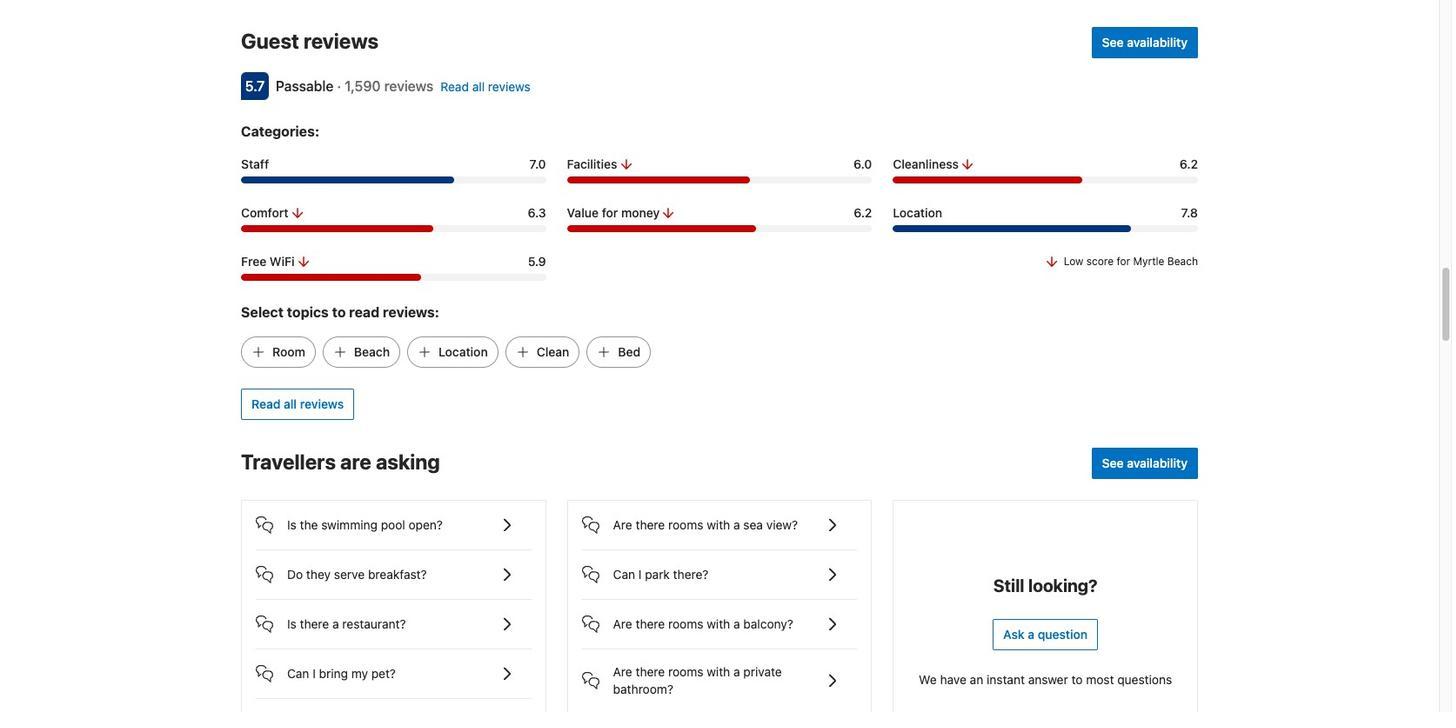 Task type: vqa. For each thing, say whether or not it's contained in the screenshot.
The Show inside button
no



Task type: locate. For each thing, give the bounding box(es) containing it.
can i bring my pet?
[[287, 667, 396, 681]]

0 vertical spatial see
[[1102, 35, 1124, 50]]

6.2
[[1180, 157, 1198, 171], [854, 205, 872, 220]]

0 horizontal spatial for
[[602, 205, 618, 220]]

travellers are asking
[[241, 450, 440, 474]]

5.9
[[528, 254, 546, 269]]

can
[[613, 567, 635, 582], [287, 667, 309, 681]]

0 horizontal spatial all
[[284, 397, 297, 412]]

with for private
[[707, 665, 730, 680]]

are there rooms with a sea view? button
[[582, 501, 857, 536]]

guest reviews element
[[241, 27, 1085, 55]]

1 horizontal spatial for
[[1117, 255, 1131, 268]]

reviews
[[304, 29, 379, 53], [384, 78, 434, 94], [488, 79, 531, 94], [300, 397, 344, 412]]

1 horizontal spatial location
[[893, 205, 942, 220]]

question
[[1038, 627, 1088, 642]]

see availability button
[[1092, 27, 1198, 58], [1092, 448, 1198, 480]]

0 vertical spatial are
[[613, 518, 632, 533]]

review categories element
[[241, 121, 319, 142]]

with inside are there rooms with a sea view? button
[[707, 518, 730, 533]]

3 rooms from the top
[[668, 665, 704, 680]]

0 horizontal spatial 6.2
[[854, 205, 872, 220]]

value
[[567, 205, 599, 220]]

have
[[940, 673, 967, 688]]

0 vertical spatial 6.2
[[1180, 157, 1198, 171]]

beach down read at top
[[354, 345, 390, 359]]

2 are from the top
[[613, 617, 632, 632]]

reviews up "travellers are asking"
[[300, 397, 344, 412]]

0 horizontal spatial i
[[313, 667, 316, 681]]

we have an instant answer to most questions
[[919, 673, 1172, 688]]

2 vertical spatial rooms
[[668, 665, 704, 680]]

i inside 'button'
[[639, 567, 642, 582]]

rooms
[[668, 518, 704, 533], [668, 617, 704, 632], [668, 665, 704, 680]]

1 vertical spatial beach
[[354, 345, 390, 359]]

to left read at top
[[332, 305, 346, 320]]

1 horizontal spatial beach
[[1168, 255, 1198, 268]]

2 see from the top
[[1102, 456, 1124, 471]]

can for can i park there?
[[613, 567, 635, 582]]

1 vertical spatial is
[[287, 617, 297, 632]]

1 is from the top
[[287, 518, 297, 533]]

are there rooms with a balcony?
[[613, 617, 794, 632]]

with
[[707, 518, 730, 533], [707, 617, 730, 632], [707, 665, 730, 680]]

questions
[[1118, 673, 1172, 688]]

0 vertical spatial availability
[[1127, 35, 1188, 50]]

can left bring on the left bottom
[[287, 667, 309, 681]]

read
[[441, 79, 469, 94], [251, 397, 281, 412]]

a for are there rooms with a balcony?
[[734, 617, 740, 632]]

2 vertical spatial are
[[613, 665, 632, 680]]

a left private on the right bottom
[[734, 665, 740, 680]]

can i bring my pet? button
[[256, 650, 531, 685]]

to
[[332, 305, 346, 320], [1072, 673, 1083, 688]]

0 vertical spatial all
[[472, 79, 485, 94]]

are there rooms with a sea view?
[[613, 518, 798, 533]]

is down do
[[287, 617, 297, 632]]

1 vertical spatial rooms
[[668, 617, 704, 632]]

rooms inside are there rooms with a private bathroom?
[[668, 665, 704, 680]]

1 vertical spatial see
[[1102, 456, 1124, 471]]

0 horizontal spatial read all reviews
[[251, 397, 344, 412]]

all
[[472, 79, 485, 94], [284, 397, 297, 412]]

3 are from the top
[[613, 665, 632, 680]]

ask
[[1003, 627, 1025, 642]]

0 vertical spatial i
[[639, 567, 642, 582]]

park
[[645, 567, 670, 582]]

0 horizontal spatial location
[[439, 345, 488, 359]]

is for is there a restaurant?
[[287, 617, 297, 632]]

there for are there rooms with a balcony?
[[636, 617, 665, 632]]

1 vertical spatial see availability button
[[1092, 448, 1198, 480]]

rooms up bathroom?
[[668, 665, 704, 680]]

1 horizontal spatial read
[[441, 79, 469, 94]]

1 vertical spatial 6.2
[[854, 205, 872, 220]]

0 vertical spatial beach
[[1168, 255, 1198, 268]]

see
[[1102, 35, 1124, 50], [1102, 456, 1124, 471]]

low score for myrtle beach
[[1064, 255, 1198, 268]]

do
[[287, 567, 303, 582]]

2 with from the top
[[707, 617, 730, 632]]

1 horizontal spatial read all reviews
[[441, 79, 531, 94]]

passable · 1,590 reviews
[[276, 78, 434, 94]]

see for guest reviews
[[1102, 35, 1124, 50]]

0 horizontal spatial to
[[332, 305, 346, 320]]

0 vertical spatial read all reviews
[[441, 79, 531, 94]]

sea
[[744, 518, 763, 533]]

beach
[[1168, 255, 1198, 268], [354, 345, 390, 359]]

are there rooms with a private bathroom?
[[613, 665, 782, 697]]

are up bathroom?
[[613, 665, 632, 680]]

1 vertical spatial see availability
[[1102, 456, 1188, 471]]

1 rooms from the top
[[668, 518, 704, 533]]

are for are there rooms with a sea view?
[[613, 518, 632, 533]]

read all reviews
[[441, 79, 531, 94], [251, 397, 344, 412]]

rooms up there?
[[668, 518, 704, 533]]

travellers
[[241, 450, 336, 474]]

1 vertical spatial can
[[287, 667, 309, 681]]

0 vertical spatial can
[[613, 567, 635, 582]]

are
[[613, 518, 632, 533], [613, 617, 632, 632], [613, 665, 632, 680]]

with for balcony?
[[707, 617, 730, 632]]

comfort
[[241, 205, 289, 220]]

instant
[[987, 673, 1025, 688]]

i left park
[[639, 567, 642, 582]]

there up park
[[636, 518, 665, 533]]

1 vertical spatial with
[[707, 617, 730, 632]]

0 vertical spatial rooms
[[668, 518, 704, 533]]

0 vertical spatial with
[[707, 518, 730, 533]]

1 with from the top
[[707, 518, 730, 533]]

i for park
[[639, 567, 642, 582]]

do they serve breakfast?
[[287, 567, 427, 582]]

see availability
[[1102, 35, 1188, 50], [1102, 456, 1188, 471]]

swimming
[[321, 518, 378, 533]]

1 vertical spatial read all reviews
[[251, 397, 344, 412]]

they
[[306, 567, 331, 582]]

read inside read all reviews button
[[251, 397, 281, 412]]

value for money
[[567, 205, 660, 220]]

there
[[636, 518, 665, 533], [300, 617, 329, 632], [636, 617, 665, 632], [636, 665, 665, 680]]

beach right myrtle
[[1168, 255, 1198, 268]]

location
[[893, 205, 942, 220], [439, 345, 488, 359]]

wifi
[[270, 254, 295, 269]]

1 horizontal spatial 6.2
[[1180, 157, 1198, 171]]

a left balcony?
[[734, 617, 740, 632]]

1 vertical spatial availability
[[1127, 456, 1188, 471]]

with inside are there rooms with a balcony? button
[[707, 617, 730, 632]]

rooms inside are there rooms with a sea view? button
[[668, 518, 704, 533]]

read all reviews inside button
[[251, 397, 344, 412]]

read all reviews button
[[241, 389, 354, 420]]

ask a question
[[1003, 627, 1088, 642]]

0 horizontal spatial read
[[251, 397, 281, 412]]

bed
[[618, 345, 641, 359]]

value for money 6.2 meter
[[567, 225, 872, 232]]

0 horizontal spatial can
[[287, 667, 309, 681]]

for
[[602, 205, 618, 220], [1117, 255, 1131, 268]]

free wifi
[[241, 254, 295, 269]]

read
[[349, 305, 380, 320]]

2 rooms from the top
[[668, 617, 704, 632]]

there for are there rooms with a private bathroom?
[[636, 665, 665, 680]]

2 vertical spatial with
[[707, 665, 730, 680]]

with left private on the right bottom
[[707, 665, 730, 680]]

reviews up 7.0
[[488, 79, 531, 94]]

location down reviews:
[[439, 345, 488, 359]]

1 vertical spatial to
[[1072, 673, 1083, 688]]

i left bring on the left bottom
[[313, 667, 316, 681]]

select topics to read reviews:
[[241, 305, 439, 320]]

for right score
[[1117, 255, 1131, 268]]

see availability button for travellers are asking
[[1092, 448, 1198, 480]]

1 vertical spatial all
[[284, 397, 297, 412]]

balcony?
[[744, 617, 794, 632]]

2 see availability button from the top
[[1092, 448, 1198, 480]]

asking
[[376, 450, 440, 474]]

to left most
[[1072, 673, 1083, 688]]

can i park there? button
[[582, 551, 857, 586]]

rooms down there?
[[668, 617, 704, 632]]

bathroom?
[[613, 682, 674, 697]]

1 horizontal spatial i
[[639, 567, 642, 582]]

guest
[[241, 29, 299, 53]]

reviews inside read all reviews button
[[300, 397, 344, 412]]

1 vertical spatial are
[[613, 617, 632, 632]]

there down they
[[300, 617, 329, 632]]

i
[[639, 567, 642, 582], [313, 667, 316, 681]]

1 availability from the top
[[1127, 35, 1188, 50]]

6.2 down 6.0
[[854, 205, 872, 220]]

are inside are there rooms with a private bathroom?
[[613, 665, 632, 680]]

with left sea
[[707, 518, 730, 533]]

a inside are there rooms with a private bathroom?
[[734, 665, 740, 680]]

i inside button
[[313, 667, 316, 681]]

5.7
[[245, 78, 265, 94]]

for right 'value'
[[602, 205, 618, 220]]

2 is from the top
[[287, 617, 297, 632]]

comfort 6.3 meter
[[241, 225, 546, 232]]

0 vertical spatial see availability button
[[1092, 27, 1198, 58]]

availability for travellers are asking
[[1127, 456, 1188, 471]]

there for are there rooms with a sea view?
[[636, 518, 665, 533]]

with left balcony?
[[707, 617, 730, 632]]

1 see availability from the top
[[1102, 35, 1188, 50]]

there down park
[[636, 617, 665, 632]]

we
[[919, 673, 937, 688]]

a
[[734, 518, 740, 533], [332, 617, 339, 632], [734, 617, 740, 632], [1028, 627, 1035, 642], [734, 665, 740, 680]]

2 see availability from the top
[[1102, 456, 1188, 471]]

are up can i park there?
[[613, 518, 632, 533]]

score
[[1087, 255, 1114, 268]]

passable
[[276, 78, 334, 94]]

there up bathroom?
[[636, 665, 665, 680]]

2 availability from the top
[[1127, 456, 1188, 471]]

is for is the swimming pool open?
[[287, 518, 297, 533]]

there inside are there rooms with a private bathroom?
[[636, 665, 665, 680]]

the
[[300, 518, 318, 533]]

6.2 up 7.8
[[1180, 157, 1198, 171]]

1 are from the top
[[613, 518, 632, 533]]

view?
[[766, 518, 798, 533]]

location down cleanliness
[[893, 205, 942, 220]]

can inside 'button'
[[613, 567, 635, 582]]

are down can i park there?
[[613, 617, 632, 632]]

3 with from the top
[[707, 665, 730, 680]]

is the swimming pool open? button
[[256, 501, 531, 536]]

1 vertical spatial for
[[1117, 255, 1131, 268]]

0 vertical spatial read
[[441, 79, 469, 94]]

can left park
[[613, 567, 635, 582]]

1 horizontal spatial can
[[613, 567, 635, 582]]

1 see availability button from the top
[[1092, 27, 1198, 58]]

1 vertical spatial i
[[313, 667, 316, 681]]

with inside are there rooms with a private bathroom?
[[707, 665, 730, 680]]

reviews up ·
[[304, 29, 379, 53]]

a left sea
[[734, 518, 740, 533]]

0 vertical spatial is
[[287, 518, 297, 533]]

availability for guest reviews
[[1127, 35, 1188, 50]]

1 vertical spatial read
[[251, 397, 281, 412]]

is
[[287, 518, 297, 533], [287, 617, 297, 632]]

is the swimming pool open?
[[287, 518, 443, 533]]

0 vertical spatial see availability
[[1102, 35, 1188, 50]]

0 horizontal spatial beach
[[354, 345, 390, 359]]

is left the
[[287, 518, 297, 533]]

1 see from the top
[[1102, 35, 1124, 50]]

see availability button for guest reviews
[[1092, 27, 1198, 58]]

can inside button
[[287, 667, 309, 681]]



Task type: describe. For each thing, give the bounding box(es) containing it.
see for travellers are asking
[[1102, 456, 1124, 471]]

facilities 6.0 meter
[[567, 177, 872, 184]]

1 horizontal spatial all
[[472, 79, 485, 94]]

1,590
[[345, 78, 381, 94]]

with for sea
[[707, 518, 730, 533]]

free
[[241, 254, 267, 269]]

are
[[340, 450, 371, 474]]

a for are there rooms with a sea view?
[[734, 518, 740, 533]]

is there a restaurant? button
[[256, 600, 531, 635]]

see availability for guest reviews
[[1102, 35, 1188, 50]]

a right ask
[[1028, 627, 1035, 642]]

most
[[1086, 673, 1114, 688]]

there?
[[673, 567, 709, 582]]

guest reviews
[[241, 29, 379, 53]]

6.0
[[854, 157, 872, 171]]

staff 7.0 meter
[[241, 177, 546, 184]]

there for is there a restaurant?
[[300, 617, 329, 632]]

rooms inside are there rooms with a balcony? button
[[668, 617, 704, 632]]

categories:
[[241, 124, 319, 139]]

rooms for bathroom?
[[668, 665, 704, 680]]

private
[[744, 665, 782, 680]]

my
[[351, 667, 368, 681]]

0 vertical spatial for
[[602, 205, 618, 220]]

are for are there rooms with a balcony?
[[613, 617, 632, 632]]

i for bring
[[313, 667, 316, 681]]

myrtle
[[1133, 255, 1165, 268]]

serve
[[334, 567, 365, 582]]

can i park there?
[[613, 567, 709, 582]]

still looking?
[[994, 576, 1098, 596]]

restaurant?
[[342, 617, 406, 632]]

low
[[1064, 255, 1084, 268]]

are for are there rooms with a private bathroom?
[[613, 665, 632, 680]]

scored 5.7 element
[[241, 72, 269, 100]]

bring
[[319, 667, 348, 681]]

·
[[337, 78, 341, 94]]

reviews:
[[383, 305, 439, 320]]

1 vertical spatial location
[[439, 345, 488, 359]]

7.8
[[1181, 205, 1198, 220]]

a for are there rooms with a private bathroom?
[[734, 665, 740, 680]]

cleanliness
[[893, 157, 959, 171]]

all inside button
[[284, 397, 297, 412]]

6.2 for value for money
[[854, 205, 872, 220]]

ask a question button
[[993, 620, 1098, 651]]

room
[[272, 345, 305, 359]]

6.3
[[528, 205, 546, 220]]

still
[[994, 576, 1025, 596]]

breakfast?
[[368, 567, 427, 582]]

looking?
[[1029, 576, 1098, 596]]

is there a restaurant?
[[287, 617, 406, 632]]

pet?
[[371, 667, 396, 681]]

clean
[[537, 345, 569, 359]]

0 vertical spatial location
[[893, 205, 942, 220]]

6.2 for cleanliness
[[1180, 157, 1198, 171]]

0 vertical spatial to
[[332, 305, 346, 320]]

select
[[241, 305, 284, 320]]

answer
[[1028, 673, 1068, 688]]

an
[[970, 673, 984, 688]]

money
[[621, 205, 660, 220]]

pool
[[381, 518, 405, 533]]

a left restaurant?
[[332, 617, 339, 632]]

staff
[[241, 157, 269, 171]]

open?
[[409, 518, 443, 533]]

are there rooms with a private bathroom? button
[[582, 650, 857, 699]]

location 7.8 meter
[[893, 225, 1198, 232]]

topics
[[287, 305, 329, 320]]

reviews right 1,590
[[384, 78, 434, 94]]

are there rooms with a balcony? button
[[582, 600, 857, 635]]

cleanliness 6.2 meter
[[893, 177, 1198, 184]]

rooms for view?
[[668, 518, 704, 533]]

can for can i bring my pet?
[[287, 667, 309, 681]]

do they serve breakfast? button
[[256, 551, 531, 586]]

1 horizontal spatial to
[[1072, 673, 1083, 688]]

rated okay element
[[276, 78, 334, 94]]

facilities
[[567, 157, 617, 171]]

free wifi 5.9 meter
[[241, 274, 546, 281]]

7.0
[[530, 157, 546, 171]]

reviews inside guest reviews element
[[304, 29, 379, 53]]

see availability for travellers are asking
[[1102, 456, 1188, 471]]



